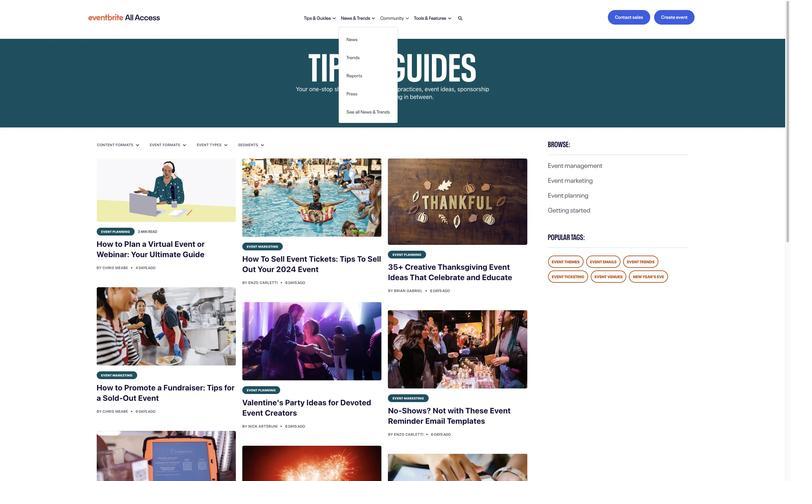 Task type: locate. For each thing, give the bounding box(es) containing it.
sell left 35+
[[368, 254, 381, 263]]

how to promote a fundraiser: tips for a sold-out event link
[[97, 379, 236, 407]]

arrow image
[[183, 144, 186, 147], [261, 144, 264, 147]]

1 vertical spatial enzo
[[394, 433, 404, 437]]

& for tips & guides link
[[313, 14, 316, 21]]

event planning up plan at the left of the page
[[101, 229, 130, 234]]

6 down creators
[[285, 424, 288, 429]]

ticketing
[[565, 273, 585, 279]]

0 vertical spatial news
[[341, 14, 352, 21]]

chris down the sold-
[[103, 409, 114, 413]]

fundraiser:
[[164, 383, 205, 392]]

event marketing for no-shows? not with these event reminder email templates
[[393, 396, 424, 400]]

news & trends
[[341, 14, 370, 21]]

all
[[355, 108, 360, 114]]

and down thanksgiving
[[467, 273, 480, 282]]

1 vertical spatial a
[[157, 383, 162, 392]]

formats inside 'dropdown button'
[[116, 143, 133, 147]]

arrow image right 'segments'
[[261, 144, 264, 147]]

by enzo carletti link down reminder
[[388, 433, 425, 437]]

event up between. on the right of the page
[[425, 86, 439, 93]]

event marketing for how to promote a fundraiser: tips for a sold-out event
[[101, 373, 133, 377]]

3
[[138, 229, 140, 234]]

0 horizontal spatial carletti
[[260, 281, 278, 285]]

arrow image inside news & trends link
[[372, 17, 375, 20]]

days right 4
[[139, 265, 147, 270]]

6 days ago for thanksgiving
[[430, 288, 450, 293]]

event themes link
[[548, 256, 584, 268]]

by enzo carletti for to
[[242, 281, 279, 285]]

carletti
[[260, 281, 278, 285], [405, 433, 424, 437]]

planning for valentine's party ideas for devoted event creators
[[258, 388, 276, 392]]

2 vertical spatial your
[[258, 265, 275, 274]]

1 horizontal spatial your
[[258, 265, 275, 274]]

press
[[347, 90, 358, 96]]

meabe left 4
[[115, 266, 128, 270]]

by chris meabe for webinar:
[[97, 266, 129, 270]]

event right create
[[676, 13, 688, 20]]

by
[[97, 266, 102, 270], [242, 281, 247, 285], [388, 289, 393, 293], [97, 409, 102, 413], [242, 424, 247, 429], [388, 433, 393, 437]]

1 horizontal spatial by enzo carletti
[[388, 433, 425, 437]]

see
[[347, 108, 355, 114]]

1 horizontal spatial arrow image
[[448, 17, 451, 20]]

and inside your one-stop shop for marketing best practices, event ideas, sponsorship tips, and everything in between.
[[364, 94, 374, 100]]

2 to from the left
[[357, 254, 366, 263]]

no-
[[388, 406, 402, 415]]

2 to from the top
[[115, 383, 123, 392]]

6 days ago down celebrate
[[430, 288, 450, 293]]

1 vertical spatial news
[[347, 35, 358, 42]]

0 horizontal spatial to
[[261, 254, 269, 263]]

days down 2024 at the bottom
[[288, 280, 297, 285]]

1 vertical spatial by chris meabe
[[97, 409, 129, 413]]

1 horizontal spatial carletti
[[405, 433, 424, 437]]

0 vertical spatial enzo
[[248, 281, 259, 285]]

news
[[341, 14, 352, 21], [347, 35, 358, 42], [361, 108, 372, 114]]

1 vertical spatial event
[[425, 86, 439, 93]]

1 vertical spatial how
[[242, 254, 259, 263]]

ago down celebrate
[[443, 288, 450, 293]]

ago for plan
[[148, 265, 156, 270]]

event planning up valentine's
[[247, 388, 276, 392]]

2 vertical spatial for
[[328, 398, 339, 407]]

how inside how to promote a fundraiser: tips for a sold-out event
[[97, 383, 113, 392]]

meabe down the sold-
[[115, 409, 128, 413]]

a inside how to plan a virtual event or webinar: your ultimate guide
[[142, 239, 147, 248]]

to for plan
[[115, 239, 123, 248]]

arrow image inside tools & features link
[[448, 17, 451, 20]]

these
[[466, 406, 488, 415]]

0 horizontal spatial for
[[224, 383, 235, 392]]

6 days ago
[[285, 280, 305, 285], [430, 288, 450, 293], [136, 409, 156, 414], [285, 424, 305, 429], [431, 432, 451, 437]]

1 horizontal spatial for
[[328, 398, 339, 407]]

formats
[[116, 143, 133, 147], [163, 143, 180, 147]]

2 horizontal spatial a
[[157, 383, 162, 392]]

by nick artsruni link
[[242, 424, 279, 429]]

event inside your one-stop shop for marketing best practices, event ideas, sponsorship tips, and everything in between.
[[425, 86, 439, 93]]

1 horizontal spatial a
[[142, 239, 147, 248]]

management
[[565, 160, 603, 170]]

0 vertical spatial by enzo carletti link
[[242, 281, 279, 285]]

0 vertical spatial for
[[349, 86, 356, 93]]

sold-
[[103, 393, 123, 402]]

ago down email
[[444, 432, 451, 437]]

event venues
[[595, 273, 623, 279]]

webinar:
[[97, 250, 129, 259]]

2 by chris meabe link from the top
[[97, 409, 129, 413]]

ago for ideas
[[298, 424, 305, 429]]

2 horizontal spatial for
[[349, 86, 356, 93]]

to up webinar:
[[115, 239, 123, 248]]

marketing up 2024 at the bottom
[[258, 244, 278, 249]]

arrow image for event formats
[[183, 144, 186, 147]]

1 horizontal spatial arrow image
[[224, 144, 227, 147]]

0 vertical spatial how
[[97, 239, 113, 248]]

chris
[[103, 266, 114, 270], [103, 409, 114, 413]]

1 horizontal spatial sell
[[368, 254, 381, 263]]

out inside how to promote a fundraiser: tips for a sold-out event
[[123, 393, 136, 402]]

segments
[[238, 143, 259, 147]]

trends link
[[339, 51, 398, 63]]

and
[[364, 94, 374, 100], [467, 273, 480, 282]]

ago right 4
[[148, 265, 156, 270]]

how for how to sell event tickets: tips to sell out your 2024 event
[[242, 254, 259, 263]]

how to sell event tickets: tips to sell out your 2024 event link
[[242, 251, 382, 278]]

0 vertical spatial carletti
[[260, 281, 278, 285]]

arrow image inside tips & guides link
[[333, 17, 336, 20]]

by enzo carletti down 2024 at the bottom
[[242, 281, 279, 285]]

arrow image for event types
[[224, 144, 227, 147]]

getting started
[[548, 205, 591, 214]]

1 to from the left
[[261, 254, 269, 263]]

carletti down reminder
[[405, 433, 424, 437]]

35+ creative thanksgiving event ideas that celebrate and educate link
[[388, 259, 527, 287]]

marketing down reports link in the top of the page
[[357, 86, 383, 93]]

to inside how to plan a virtual event or webinar: your ultimate guide
[[115, 239, 123, 248]]

by chris meabe link for a
[[97, 409, 129, 413]]

arrow image inside event formats popup button
[[183, 144, 186, 147]]

1 horizontal spatial formats
[[163, 143, 180, 147]]

event
[[150, 143, 162, 147], [197, 143, 209, 147], [548, 160, 564, 170], [548, 175, 564, 184], [548, 190, 564, 199], [101, 229, 112, 234], [175, 239, 195, 248], [247, 244, 258, 249], [393, 252, 403, 257], [287, 254, 307, 263], [552, 259, 564, 264], [590, 259, 602, 264], [627, 259, 639, 264], [489, 263, 510, 272], [298, 265, 319, 274], [552, 273, 564, 279], [595, 273, 607, 279], [101, 373, 112, 377], [247, 388, 258, 392], [138, 393, 159, 402], [393, 396, 403, 400], [490, 406, 511, 415], [242, 408, 263, 418]]

by for how to plan a virtual event or webinar: your ultimate guide
[[97, 266, 102, 270]]

by chris meabe link down the sold-
[[97, 409, 129, 413]]

event planning link up 35+
[[388, 251, 426, 259]]

between.
[[410, 94, 434, 100]]

event inside how to plan a virtual event or webinar: your ultimate guide
[[175, 239, 195, 248]]

0 horizontal spatial arrow image
[[333, 17, 336, 20]]

event venues link
[[591, 271, 627, 283]]

marketing up 'shows?'
[[404, 396, 424, 400]]

guide
[[183, 250, 205, 259]]

1 vertical spatial chris
[[103, 409, 114, 413]]

event guests and food vendor image
[[388, 310, 527, 389]]

1 horizontal spatial guides
[[389, 34, 477, 91]]

2 arrow image from the left
[[448, 17, 451, 20]]

0 vertical spatial to
[[115, 239, 123, 248]]

0 horizontal spatial out
[[123, 393, 136, 402]]

types
[[210, 143, 222, 147]]

ultimate
[[150, 250, 181, 259]]

arrow image right news & trends
[[372, 17, 375, 20]]

out
[[242, 265, 256, 274], [123, 393, 136, 402]]

see all news & trends
[[347, 108, 390, 114]]

how to sell event tickets: tips to sell out your 2024 event
[[242, 254, 381, 274]]

arrow image for content formats
[[136, 144, 139, 147]]

0 horizontal spatial arrow image
[[136, 144, 139, 147]]

search icon image
[[458, 16, 463, 21]]

new year's eve
[[633, 273, 664, 279]]

1 vertical spatial meabe
[[115, 409, 128, 413]]

1 vertical spatial to
[[115, 383, 123, 392]]

tips,
[[351, 94, 363, 100]]

ideas right party
[[307, 398, 327, 407]]

2 meabe from the top
[[115, 409, 128, 413]]

event planning link up plan at the left of the page
[[97, 228, 135, 235]]

1 by chris meabe link from the top
[[97, 266, 129, 270]]

arrow image inside community link
[[406, 17, 409, 20]]

event planning link for valentine's party ideas for devoted event creators
[[242, 386, 280, 394]]

meabe for your
[[115, 266, 128, 270]]

by chris meabe link down webinar:
[[97, 266, 129, 270]]

thanksgiving
[[438, 263, 488, 272]]

0 horizontal spatial ideas
[[307, 398, 327, 407]]

event formats
[[150, 143, 181, 147]]

a for virtual
[[142, 239, 147, 248]]

a right plan at the left of the page
[[142, 239, 147, 248]]

0 horizontal spatial arrow image
[[183, 144, 186, 147]]

valentine's party ideas for devoted event creators
[[242, 398, 371, 418]]

1 vertical spatial by enzo carletti
[[388, 433, 425, 437]]

formats for content
[[116, 143, 133, 147]]

ago for not
[[444, 432, 451, 437]]

arrow image right 'event formats'
[[183, 144, 186, 147]]

days
[[139, 265, 147, 270], [288, 280, 297, 285], [433, 288, 442, 293], [139, 409, 147, 414], [288, 424, 297, 429], [434, 432, 443, 437]]

0 horizontal spatial and
[[364, 94, 374, 100]]

create event
[[661, 13, 688, 20]]

arrow image
[[372, 17, 375, 20], [406, 17, 409, 20]]

trends up reports
[[347, 54, 360, 60]]

arrow image inside segments popup button
[[261, 144, 264, 147]]

days down email
[[434, 432, 443, 437]]

a for fundraiser:
[[157, 383, 162, 392]]

marketing for no-shows? not with these event reminder email templates
[[404, 396, 424, 400]]

out inside how to sell event tickets: tips to sell out your 2024 event
[[242, 265, 256, 274]]

planning up creative
[[404, 252, 422, 257]]

shop
[[334, 86, 347, 93]]

marketing up the promote
[[113, 373, 133, 377]]

arrow image inside event types popup button
[[224, 144, 227, 147]]

0 vertical spatial by chris meabe
[[97, 266, 129, 270]]

1 meabe from the top
[[115, 266, 128, 270]]

to
[[261, 254, 269, 263], [357, 254, 366, 263]]

event formats button
[[149, 142, 186, 147]]

trends up news link
[[357, 14, 370, 21]]

ago down how to sell event tickets: tips to sell out your 2024 event link
[[298, 280, 305, 285]]

chris down webinar:
[[103, 266, 114, 270]]

arrow image
[[333, 17, 336, 20], [448, 17, 451, 20]]

1 formats from the left
[[116, 143, 133, 147]]

6 down email
[[431, 432, 433, 437]]

2 arrow image from the left
[[224, 144, 227, 147]]

0 vertical spatial a
[[142, 239, 147, 248]]

your left 2024 at the bottom
[[258, 265, 275, 274]]

6 down the promote
[[136, 409, 138, 414]]

1 vertical spatial for
[[224, 383, 235, 392]]

2 chris from the top
[[103, 409, 114, 413]]

event planning link for 35+ creative thanksgiving event ideas that celebrate and educate
[[388, 251, 426, 259]]

6 days ago down creators
[[285, 424, 305, 429]]

ago
[[148, 265, 156, 270], [298, 280, 305, 285], [443, 288, 450, 293], [148, 409, 156, 414], [298, 424, 305, 429], [444, 432, 451, 437]]

carletti for to
[[260, 281, 278, 285]]

0 vertical spatial your
[[296, 86, 308, 93]]

couple dancing in nightclub image
[[242, 302, 382, 381]]

by chris meabe down webinar:
[[97, 266, 129, 270]]

how for how to promote a fundraiser: tips for a sold-out event
[[97, 383, 113, 392]]

event planning link up valentine's
[[242, 386, 280, 394]]

arrow image inside content formats 'dropdown button'
[[136, 144, 139, 147]]

year's
[[643, 273, 656, 279]]

ideas down 35+
[[388, 273, 408, 282]]

0 horizontal spatial your
[[131, 250, 148, 259]]

to inside how to promote a fundraiser: tips for a sold-out event
[[115, 383, 123, 392]]

1 to from the top
[[115, 239, 123, 248]]

trends
[[357, 14, 370, 21], [347, 54, 360, 60], [377, 108, 390, 114]]

ideas inside valentine's party ideas for devoted event creators
[[307, 398, 327, 407]]

event marketing for how to sell event tickets: tips to sell out your 2024 event
[[247, 244, 278, 249]]

by for valentine's party ideas for devoted event creators
[[242, 424, 247, 429]]

0 vertical spatial trends
[[357, 14, 370, 21]]

0 vertical spatial out
[[242, 265, 256, 274]]

planning up plan at the left of the page
[[113, 229, 130, 234]]

by enzo carletti for shows?
[[388, 433, 425, 437]]

formats inside popup button
[[163, 143, 180, 147]]

0 vertical spatial event
[[676, 13, 688, 20]]

0 vertical spatial ideas
[[388, 273, 408, 282]]

for
[[349, 86, 356, 93], [224, 383, 235, 392], [328, 398, 339, 407]]

your left one-
[[296, 86, 308, 93]]

1 arrow image from the left
[[183, 144, 186, 147]]

0 horizontal spatial a
[[97, 393, 101, 402]]

a left the sold-
[[97, 393, 101, 402]]

1 arrow image from the left
[[333, 17, 336, 20]]

2 arrow image from the left
[[261, 144, 264, 147]]

1 arrow image from the left
[[136, 144, 139, 147]]

6 days ago down email
[[431, 432, 451, 437]]

days down the promote
[[139, 409, 147, 414]]

35+
[[388, 263, 403, 272]]

by enzo carletti
[[242, 281, 279, 285], [388, 433, 425, 437]]

6 days ago down the promote
[[136, 409, 156, 414]]

arrow image left search icon
[[448, 17, 451, 20]]

your down plan at the left of the page
[[131, 250, 148, 259]]

1 arrow image from the left
[[372, 17, 375, 20]]

arrow image right content formats
[[136, 144, 139, 147]]

by enzo carletti link down 2024 at the bottom
[[242, 281, 279, 285]]

lots of people at a pool party image
[[242, 159, 382, 237]]

practices,
[[398, 86, 423, 93]]

how
[[97, 239, 113, 248], [242, 254, 259, 263], [97, 383, 113, 392]]

2 formats from the left
[[163, 143, 180, 147]]

news down news & trends
[[347, 35, 358, 42]]

nick
[[248, 424, 258, 429]]

6 days ago for sell
[[285, 280, 305, 285]]

2 vertical spatial how
[[97, 383, 113, 392]]

1 horizontal spatial arrow image
[[406, 17, 409, 20]]

0 horizontal spatial formats
[[116, 143, 133, 147]]

planning up started
[[565, 190, 589, 199]]

1 horizontal spatial by enzo carletti link
[[388, 433, 425, 437]]

eve
[[657, 273, 664, 279]]

& for tools & features link
[[425, 14, 428, 21]]

arrow image
[[136, 144, 139, 147], [224, 144, 227, 147]]

to
[[115, 239, 123, 248], [115, 383, 123, 392]]

planning up valentine's
[[258, 388, 276, 392]]

arrow image for features
[[448, 17, 451, 20]]

event planning
[[548, 190, 589, 199], [101, 229, 130, 234], [393, 252, 422, 257], [247, 388, 276, 392]]

event inside valentine's party ideas for devoted event creators
[[242, 408, 263, 418]]

how inside how to sell event tickets: tips to sell out your 2024 event
[[242, 254, 259, 263]]

1 horizontal spatial and
[[467, 273, 480, 282]]

trends down the everything
[[377, 108, 390, 114]]

by enzo carletti link
[[242, 281, 279, 285], [388, 433, 425, 437]]

carletti down 2024 at the bottom
[[260, 281, 278, 285]]

0 vertical spatial chris
[[103, 266, 114, 270]]

ago down how to promote a fundraiser: tips for a sold-out event
[[148, 409, 156, 414]]

1 horizontal spatial arrow image
[[261, 144, 264, 147]]

1 horizontal spatial enzo
[[394, 433, 404, 437]]

or
[[197, 239, 205, 248]]

event marketing link for no-shows? not with these event reminder email templates
[[388, 395, 429, 402]]

2 horizontal spatial your
[[296, 86, 308, 93]]

news right all
[[361, 108, 372, 114]]

ipad with event qr code image
[[97, 431, 236, 481]]

2 vertical spatial news
[[361, 108, 372, 114]]

1 vertical spatial and
[[467, 273, 480, 282]]

event marketing link for how to promote a fundraiser: tips for a sold-out event
[[97, 371, 137, 379]]

gabriel
[[407, 289, 423, 293]]

0 vertical spatial by chris meabe link
[[97, 266, 129, 270]]

formats for event
[[163, 143, 180, 147]]

1 horizontal spatial event
[[676, 13, 688, 20]]

by enzo carletti down reminder
[[388, 433, 425, 437]]

news right tips & guides link
[[341, 14, 352, 21]]

1 vertical spatial carletti
[[405, 433, 424, 437]]

0 horizontal spatial enzo
[[248, 281, 259, 285]]

planning
[[565, 190, 589, 199], [113, 229, 130, 234], [404, 252, 422, 257], [258, 388, 276, 392]]

0 horizontal spatial sell
[[271, 254, 285, 263]]

ago down valentine's party ideas for devoted event creators at the left bottom of the page
[[298, 424, 305, 429]]

to up the sold-
[[115, 383, 123, 392]]

days down celebrate
[[433, 288, 442, 293]]

0 vertical spatial by enzo carletti
[[242, 281, 279, 285]]

0 horizontal spatial event
[[425, 86, 439, 93]]

1 by chris meabe from the top
[[97, 266, 129, 270]]

arrow image for community
[[406, 17, 409, 20]]

1 vertical spatial ideas
[[307, 398, 327, 407]]

1 chris from the top
[[103, 266, 114, 270]]

1 vertical spatial by enzo carletti link
[[388, 433, 425, 437]]

event marketing link for how to sell event tickets: tips to sell out your 2024 event
[[242, 243, 283, 251]]

by chris meabe link
[[97, 266, 129, 270], [97, 409, 129, 413]]

and right tips,
[[364, 94, 374, 100]]

sell up 2024 at the bottom
[[271, 254, 285, 263]]

0 horizontal spatial arrow image
[[372, 17, 375, 20]]

for inside valentine's party ideas for devoted event creators
[[328, 398, 339, 407]]

contact
[[615, 13, 632, 20]]

1 vertical spatial out
[[123, 393, 136, 402]]

1 vertical spatial by chris meabe link
[[97, 409, 129, 413]]

not
[[433, 406, 446, 415]]

marketing for how to sell event tickets: tips to sell out your 2024 event
[[258, 244, 278, 249]]

event planning up getting started
[[548, 190, 589, 199]]

ago for sell
[[298, 280, 305, 285]]

enzo for no-shows? not with these event reminder email templates
[[394, 433, 404, 437]]

days down creators
[[288, 424, 297, 429]]

a right the promote
[[157, 383, 162, 392]]

creators
[[265, 408, 297, 418]]

arrow image left news & trends
[[333, 17, 336, 20]]

1 vertical spatial your
[[131, 250, 148, 259]]

1 horizontal spatial ideas
[[388, 273, 408, 282]]

educate
[[482, 273, 512, 282]]

how to promote a fundraiser: tips for a sold-out event
[[97, 383, 235, 402]]

0 vertical spatial meabe
[[115, 266, 128, 270]]

0 horizontal spatial by enzo carletti link
[[242, 281, 279, 285]]

how inside how to plan a virtual event or webinar: your ultimate guide
[[97, 239, 113, 248]]

by chris meabe down the sold-
[[97, 409, 129, 413]]

by chris meabe link for webinar:
[[97, 266, 129, 270]]

by for how to sell event tickets: tips to sell out your 2024 event
[[242, 281, 247, 285]]

2 arrow image from the left
[[406, 17, 409, 20]]

6 days ago down 2024 at the bottom
[[285, 280, 305, 285]]

2 by chris meabe from the top
[[97, 409, 129, 413]]

event inside the 35+ creative thanksgiving event ideas that celebrate and educate
[[489, 263, 510, 272]]

1 horizontal spatial to
[[357, 254, 366, 263]]

event planning up 35+
[[393, 252, 422, 257]]

days for thanksgiving
[[433, 288, 442, 293]]

arrow image left tools
[[406, 17, 409, 20]]

0 horizontal spatial guides
[[317, 14, 331, 21]]

reports
[[347, 72, 362, 78]]

days for promote
[[139, 409, 147, 414]]

arrow image right 'types'
[[224, 144, 227, 147]]

6 down 2024 at the bottom
[[285, 280, 288, 285]]

35+ creative thanksgiving event ideas that celebrate and educate
[[388, 263, 512, 282]]

1 horizontal spatial out
[[242, 265, 256, 274]]

0 vertical spatial and
[[364, 94, 374, 100]]

6 right the gabriel
[[430, 288, 432, 293]]

event
[[676, 13, 688, 20], [425, 86, 439, 93]]

0 vertical spatial tips & guides
[[304, 14, 331, 21]]

0 horizontal spatial by enzo carletti
[[242, 281, 279, 285]]



Task type: vqa. For each thing, say whether or not it's contained in the screenshot.
first Formats from the right
yes



Task type: describe. For each thing, give the bounding box(es) containing it.
marketing for how to promote a fundraiser: tips for a sold-out event
[[113, 373, 133, 377]]

event planning link for how to plan a virtual event or webinar: your ultimate guide
[[97, 228, 135, 235]]

event planning for how to plan a virtual event or webinar: your ultimate guide
[[101, 229, 130, 234]]

for inside how to promote a fundraiser: tips for a sold-out event
[[224, 383, 235, 392]]

themes
[[565, 259, 580, 264]]

your inside how to plan a virtual event or webinar: your ultimate guide
[[131, 250, 148, 259]]

event planning for 35+ creative thanksgiving event ideas that celebrate and educate
[[393, 252, 422, 257]]

read
[[148, 229, 157, 234]]

by brian gabriel link
[[388, 289, 424, 293]]

tools
[[414, 14, 424, 21]]

contact sales
[[615, 13, 643, 20]]

with
[[448, 406, 464, 415]]

to for promote
[[115, 383, 123, 392]]

features
[[429, 14, 446, 21]]

your inside how to sell event tickets: tips to sell out your 2024 event
[[258, 265, 275, 274]]

content formats button
[[97, 142, 139, 147]]

creative
[[405, 263, 436, 272]]

in
[[404, 94, 409, 100]]

devoted
[[340, 398, 371, 407]]

chris for a
[[103, 409, 114, 413]]

emails
[[603, 259, 617, 264]]

6 days ago for promote
[[136, 409, 156, 414]]

email
[[425, 417, 445, 426]]

event inside create event link
[[676, 13, 688, 20]]

event management
[[548, 160, 603, 170]]

promote
[[124, 383, 156, 392]]

artsruni
[[259, 424, 278, 429]]

enzo for how to sell event tickets: tips to sell out your 2024 event
[[248, 281, 259, 285]]

days for not
[[434, 432, 443, 437]]

news for news
[[347, 35, 358, 42]]

ago for promote
[[148, 409, 156, 414]]

carletti for shows?
[[405, 433, 424, 437]]

valentine's
[[242, 398, 283, 407]]

reports link
[[339, 69, 398, 81]]

6 days ago for not
[[431, 432, 451, 437]]

event ticketing
[[552, 273, 585, 279]]

event emails
[[590, 259, 617, 264]]

press link
[[339, 87, 398, 99]]

celebrate
[[429, 273, 465, 282]]

event planning link up getting started
[[548, 190, 589, 199]]

and inside the 35+ creative thanksgiving event ideas that celebrate and educate
[[467, 273, 480, 282]]

6 for shows?
[[431, 432, 433, 437]]

best
[[385, 86, 396, 93]]

brian
[[394, 289, 406, 293]]

ideas,
[[441, 86, 456, 93]]

0 vertical spatial guides
[[317, 14, 331, 21]]

new year's eve link
[[629, 271, 668, 283]]

plan
[[124, 239, 140, 248]]

contact sales link
[[608, 10, 650, 25]]

tools & features link
[[412, 10, 454, 24]]

reminder
[[388, 417, 424, 426]]

party
[[285, 398, 305, 407]]

chris for webinar:
[[103, 266, 114, 270]]

no-shows? not with these event reminder email templates link
[[388, 402, 527, 430]]

by for 35+ creative thanksgiving event ideas that celebrate and educate
[[388, 289, 393, 293]]

1 vertical spatial guides
[[389, 34, 477, 91]]

popular tags:
[[548, 231, 585, 242]]

create event link
[[654, 10, 695, 25]]

browse:
[[548, 138, 571, 149]]

6 for party
[[285, 424, 288, 429]]

news link
[[339, 33, 398, 44]]

6 for to
[[136, 409, 138, 414]]

templates
[[447, 417, 485, 426]]

tools & features
[[414, 14, 446, 21]]

event trends
[[627, 259, 655, 264]]

arrow image for news & trends
[[372, 17, 375, 20]]

tips & guides link
[[302, 10, 338, 24]]

2 sell from the left
[[368, 254, 381, 263]]

valentine's party ideas for devoted event creators link
[[242, 394, 382, 422]]

by nick artsruni
[[242, 424, 279, 429]]

tags:
[[571, 231, 585, 242]]

shows?
[[402, 406, 431, 415]]

& for news & trends link
[[353, 14, 356, 21]]

create
[[661, 13, 675, 20]]

started
[[570, 205, 591, 214]]

2 vertical spatial a
[[97, 393, 101, 402]]

news for news & trends
[[341, 14, 352, 21]]

sales
[[633, 13, 643, 20]]

1 sell from the left
[[271, 254, 285, 263]]

min
[[141, 229, 147, 234]]

4
[[136, 265, 138, 270]]

marketing inside your one-stop shop for marketing best practices, event ideas, sponsorship tips, and everything in between.
[[357, 86, 383, 93]]

tips inside how to promote a fundraiser: tips for a sold-out event
[[207, 383, 223, 392]]

days for sell
[[288, 280, 297, 285]]

for inside your one-stop shop for marketing best practices, event ideas, sponsorship tips, and everything in between.
[[349, 86, 356, 93]]

by chris meabe for a
[[97, 409, 129, 413]]

by for how to promote a fundraiser: tips for a sold-out event
[[97, 409, 102, 413]]

content formats
[[97, 143, 134, 147]]

content
[[97, 143, 115, 147]]

that
[[410, 273, 427, 282]]

getting started link
[[548, 205, 591, 214]]

segments button
[[238, 142, 264, 147]]

6 days ago for ideas
[[285, 424, 305, 429]]

how to plan a virtual event or webinar: your ultimate guide link
[[97, 235, 236, 263]]

meabe for sold-
[[115, 409, 128, 413]]

one-
[[309, 86, 322, 93]]

no-shows? not with these event reminder email templates
[[388, 406, 511, 426]]

1 vertical spatial tips & guides
[[309, 34, 477, 91]]

event ticketing link
[[548, 271, 588, 283]]

tips inside how to sell event tickets: tips to sell out your 2024 event
[[340, 254, 356, 263]]

days for plan
[[139, 265, 147, 270]]

event inside how to promote a fundraiser: tips for a sold-out event
[[138, 393, 159, 402]]

trends
[[640, 259, 655, 264]]

by enzo carletti link for shows?
[[388, 433, 425, 437]]

planning for how to plan a virtual event or webinar: your ultimate guide
[[113, 229, 130, 234]]

sponsorship
[[458, 86, 489, 93]]

your inside your one-stop shop for marketing best practices, event ideas, sponsorship tips, and everything in between.
[[296, 86, 308, 93]]

event management link
[[548, 160, 603, 170]]

event planning for valentine's party ideas for devoted event creators
[[247, 388, 276, 392]]

by for no-shows? not with these event reminder email templates
[[388, 433, 393, 437]]

event inside "no-shows? not with these event reminder email templates"
[[490, 406, 511, 415]]

6 for to
[[285, 280, 288, 285]]

marketing down event management link on the top right of page
[[565, 175, 593, 184]]

event types button
[[196, 142, 228, 147]]

days for ideas
[[288, 424, 297, 429]]

6 for creative
[[430, 288, 432, 293]]

3 min read
[[138, 229, 157, 234]]

news & trends link
[[338, 10, 378, 24]]

ago for thanksgiving
[[443, 288, 450, 293]]

2024
[[276, 265, 296, 274]]

how to plan a virtual event or webinar: your ultimate guide
[[97, 239, 205, 259]]

1 vertical spatial trends
[[347, 54, 360, 60]]

4 days ago
[[136, 265, 156, 270]]

tickets:
[[309, 254, 338, 263]]

by enzo carletti link for to
[[242, 281, 279, 285]]

ideas inside the 35+ creative thanksgiving event ideas that celebrate and educate
[[388, 273, 408, 282]]

everything
[[375, 94, 403, 100]]

arrow image for guides
[[333, 17, 336, 20]]

new
[[633, 273, 642, 279]]

how for how to plan a virtual event or webinar: your ultimate guide
[[97, 239, 113, 248]]

2 vertical spatial trends
[[377, 108, 390, 114]]

planning for 35+ creative thanksgiving event ideas that celebrate and educate
[[404, 252, 422, 257]]

arrow image for segments
[[261, 144, 264, 147]]

logo eventbrite image
[[87, 11, 161, 23]]

people laughing while serving food image
[[97, 287, 236, 366]]

event types
[[197, 143, 222, 147]]



